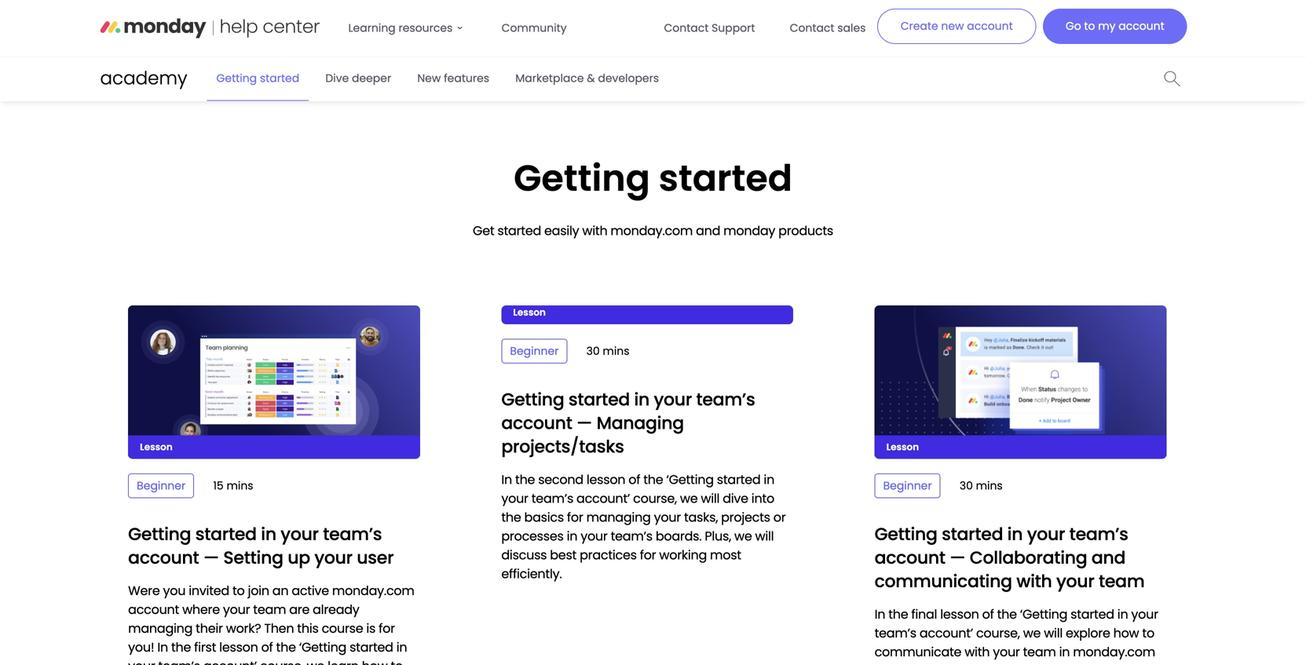 Task type: vqa. For each thing, say whether or not it's contained in the screenshot.
leftmost 'THEM'
no



Task type: describe. For each thing, give the bounding box(es) containing it.
up
[[288, 546, 310, 570]]

started right get
[[498, 222, 541, 240]]

account inside getting started in your team's account — setting up your user
[[128, 546, 199, 570]]

practices
[[580, 547, 637, 564]]

go to my account link
[[1044, 9, 1188, 44]]

then
[[264, 620, 294, 638]]

processes
[[502, 528, 564, 545]]

academy link
[[100, 65, 187, 94]]

tools
[[972, 662, 1002, 666]]

resources
[[399, 20, 453, 36]]

started inside getting started in your team's account — setting up your user
[[195, 523, 257, 547]]

we down projects
[[735, 528, 752, 545]]

monday
[[724, 222, 776, 240]]

monday.com inside were you invited to join an active monday.com account where your team are already managing their work? then this course is for you! in the first lesson of the 'getting started in your team's account' course, we learn ho
[[332, 582, 415, 600]]

my
[[1099, 19, 1116, 34]]

getting started in your team's account — collaborating and communicating with your team
[[875, 523, 1145, 594]]

new
[[942, 19, 965, 34]]

how
[[1114, 625, 1140, 642]]

user
[[357, 546, 394, 570]]

the left final
[[889, 606, 909, 624]]

features
[[444, 71, 490, 86]]

final
[[912, 606, 938, 624]]

the left first
[[171, 639, 191, 657]]

plus,
[[705, 528, 732, 545]]

into
[[752, 490, 775, 508]]

1 as from the left
[[875, 662, 890, 666]]

or
[[774, 509, 786, 526]]

academy
[[100, 66, 187, 91]]

dive
[[723, 490, 749, 508]]

contact sales
[[790, 20, 866, 36]]

contact for contact support
[[664, 20, 709, 36]]

course, for managing
[[633, 490, 677, 508]]

dive deeper
[[326, 71, 391, 86]]

account' inside were you invited to join an active monday.com account where your team are already managing their work? then this course is for you! in the first lesson of the 'getting started in your team's account' course, we learn ho
[[203, 658, 257, 666]]

other
[[937, 662, 969, 666]]

second
[[538, 471, 584, 489]]

30 for collaborating
[[960, 479, 973, 494]]

an
[[273, 582, 289, 600]]

learn
[[328, 658, 359, 666]]

for inside in the final lesson of the 'getting started in your team's account' course, we will explore how to communicate with your team in monday.com as well as other tools for collaboration.
[[1005, 662, 1021, 666]]

basics
[[525, 509, 564, 526]]

collaboration.
[[1024, 662, 1108, 666]]

marketplace & developers link
[[506, 64, 669, 92]]

create new account
[[901, 19, 1013, 34]]

support
[[712, 20, 756, 36]]

team's inside getting started in your team's account — setting up your user
[[323, 523, 382, 547]]

for inside were you invited to join an active monday.com account where your team are already managing their work? then this course is for you! in the first lesson of the 'getting started in your team's account' course, we learn ho
[[379, 620, 395, 638]]

of for managing
[[629, 471, 641, 489]]

team's inside were you invited to join an active monday.com account where your team are already managing their work? then this course is for you! in the first lesson of the 'getting started in your team's account' course, we learn ho
[[158, 658, 200, 666]]

0 vertical spatial monday.com
[[611, 222, 693, 240]]

contact support link
[[655, 13, 765, 44]]

'getting inside were you invited to join an active monday.com account where your team are already managing their work? then this course is for you! in the first lesson of the 'getting started in your team's account' course, we learn ho
[[299, 639, 347, 657]]

contact sales link
[[781, 13, 876, 44]]

you
[[163, 582, 186, 600]]

join
[[248, 582, 269, 600]]

were
[[128, 582, 160, 600]]

lesson for getting started in your team's account — collaborating and communicating with your team
[[887, 441, 919, 454]]

create new account link
[[878, 9, 1037, 44]]

already
[[313, 601, 360, 619]]

started inside "link"
[[260, 71, 300, 86]]

of for collaborating
[[983, 606, 995, 624]]

mins for collaborating
[[976, 479, 1003, 494]]

15
[[213, 479, 224, 494]]

learning resources
[[348, 20, 453, 36]]

for right the basics
[[567, 509, 584, 526]]

learning
[[348, 20, 396, 36]]

is
[[366, 620, 376, 638]]

started inside were you invited to join an active monday.com account where your team are already managing their work? then this course is for you! in the first lesson of the 'getting started in your team's account' course, we learn ho
[[350, 639, 393, 657]]

the down managing
[[644, 471, 664, 489]]

collaborating
[[970, 546, 1088, 570]]

'getting for collaborating
[[1021, 606, 1068, 624]]

mins for setting
[[227, 479, 253, 494]]

lesson for managing
[[587, 471, 626, 489]]

account right new at the right of page
[[968, 19, 1013, 34]]

boards.
[[656, 528, 702, 545]]

products
[[779, 222, 834, 240]]

new
[[418, 71, 441, 86]]

getting started link
[[207, 64, 309, 92]]

in the second lesson of the 'getting started in your team's account' course, we will dive into the basics for managing your tasks, projects or processes in your team's boards. plus, we will discuss best practices for working most efficiently.
[[502, 471, 786, 583]]

efficiently.
[[502, 565, 562, 583]]

course
[[322, 620, 363, 638]]

and inside getting started in your team's account — collaborating and communicating with your team
[[1092, 546, 1126, 570]]

create
[[901, 19, 939, 34]]

new features link
[[408, 64, 499, 92]]

will for getting started in your team's account — managing projects/tasks
[[701, 490, 720, 508]]

beginner for getting started in your team's account — setting up your user
[[137, 479, 186, 494]]

0 horizontal spatial and
[[696, 222, 721, 240]]

the left second at the left of the page
[[515, 471, 535, 489]]

your inside getting started in your team's account — managing projects/tasks
[[654, 388, 692, 412]]

new features
[[418, 71, 490, 86]]

dive deeper link
[[316, 64, 401, 92]]

were you invited to join an active monday.com account where your team are already managing their work? then this course is for you! in the first lesson of the 'getting started in your team's account' course, we learn ho
[[128, 582, 415, 666]]

well
[[893, 662, 916, 666]]

contact for contact sales
[[790, 20, 835, 36]]

getting up easily
[[514, 153, 651, 204]]

community link
[[492, 13, 576, 44]]

team's inside getting started in your team's account — managing projects/tasks
[[697, 388, 756, 412]]

1 horizontal spatial to
[[1085, 19, 1096, 34]]

easily
[[545, 222, 579, 240]]

the down then
[[276, 639, 296, 657]]



Task type: locate. For each thing, give the bounding box(es) containing it.
in for getting started in your team's account — collaborating and communicating with your team
[[875, 606, 886, 624]]

started down is
[[350, 639, 393, 657]]

work?
[[226, 620, 261, 638]]

discuss
[[502, 547, 547, 564]]

1 vertical spatial team
[[253, 601, 286, 619]]

account down were
[[128, 601, 179, 619]]

with up the tools
[[965, 644, 990, 661]]

active
[[292, 582, 329, 600]]

tasks,
[[684, 509, 718, 526]]

0 horizontal spatial as
[[875, 662, 890, 666]]

account' for managing
[[577, 490, 630, 508]]

started down 15 mins
[[195, 523, 257, 547]]

managing inside were you invited to join an active monday.com account where your team are already managing their work? then this course is for you! in the first lesson of the 'getting started in your team's account' course, we learn ho
[[128, 620, 193, 638]]

contact inside contact sales link
[[790, 20, 835, 36]]

in inside getting started in your team's account — managing projects/tasks
[[635, 388, 650, 412]]

of up the tools
[[983, 606, 995, 624]]

1 horizontal spatial getting started
[[514, 153, 793, 204]]

setting
[[223, 546, 283, 570]]

getting started in your team's account — managing projects/tasks
[[502, 388, 756, 459]]

started inside getting started in your team's account — collaborating and communicating with your team
[[942, 523, 1004, 547]]

1 vertical spatial 30
[[960, 479, 973, 494]]

as
[[875, 662, 890, 666], [919, 662, 934, 666]]

course, inside in the second lesson of the 'getting started in your team's account' course, we will dive into the basics for managing your tasks, projects or processes in your team's boards. plus, we will discuss best practices for working most efficiently.
[[633, 490, 677, 508]]

'getting inside in the second lesson of the 'getting started in your team's account' course, we will dive into the basics for managing your tasks, projects or processes in your team's boards. plus, we will discuss best practices for working most efficiently.
[[667, 471, 714, 489]]

getting started inside "link"
[[216, 71, 300, 86]]

in left final
[[875, 606, 886, 624]]

course, up boards.
[[633, 490, 677, 508]]

0 horizontal spatial getting started
[[216, 71, 300, 86]]

community
[[502, 20, 567, 36]]

getting for collaborating
[[875, 523, 938, 547]]

lesson inside in the second lesson of the 'getting started in your team's account' course, we will dive into the basics for managing your tasks, projects or processes in your team's boards. plus, we will discuss best practices for working most efficiently.
[[587, 471, 626, 489]]

1 vertical spatial monday.com
[[332, 582, 415, 600]]

in
[[635, 388, 650, 412], [764, 471, 775, 489], [1008, 523, 1023, 547], [261, 523, 276, 547], [567, 528, 578, 545], [1118, 606, 1129, 624], [397, 639, 407, 657], [1060, 644, 1070, 661]]

getting started down monday.com logo
[[216, 71, 300, 86]]

we left learn
[[307, 658, 325, 666]]

as down communicate
[[919, 662, 934, 666]]

0 horizontal spatial 30 mins
[[587, 344, 630, 359]]

started left "dive"
[[260, 71, 300, 86]]

'getting for managing
[[667, 471, 714, 489]]

started
[[260, 71, 300, 86], [659, 153, 793, 204], [498, 222, 541, 240], [569, 388, 630, 412], [717, 471, 761, 489], [942, 523, 1004, 547], [195, 523, 257, 547], [1071, 606, 1115, 624], [350, 639, 393, 657]]

will down the or
[[756, 528, 774, 545]]

account inside getting started in your team's account — collaborating and communicating with your team
[[875, 546, 946, 570]]

2 vertical spatial to
[[1143, 625, 1155, 642]]

we up tasks,
[[680, 490, 698, 508]]

1 horizontal spatial contact
[[790, 20, 835, 36]]

to inside were you invited to join an active monday.com account where your team are already managing their work? then this course is for you! in the first lesson of the 'getting started in your team's account' course, we learn ho
[[233, 582, 245, 600]]

mins up getting started in your team's account — managing projects/tasks
[[603, 344, 630, 359]]

'getting inside in the final lesson of the 'getting started in your team's account' course, we will explore how to communicate with your team in monday.com as well as other tools for collaboration.
[[1021, 606, 1068, 624]]

0 vertical spatial to
[[1085, 19, 1096, 34]]

will
[[701, 490, 720, 508], [756, 528, 774, 545], [1044, 625, 1063, 642]]

2 vertical spatial lesson
[[219, 639, 258, 657]]

course, up the tools
[[977, 625, 1021, 642]]

in inside getting started in your team's account — collaborating and communicating with your team
[[1008, 523, 1023, 547]]

1 vertical spatial course,
[[977, 625, 1021, 642]]

1 horizontal spatial team
[[1024, 644, 1057, 661]]

15 mins
[[213, 479, 253, 494]]

lesson right final
[[941, 606, 980, 624]]

go
[[1066, 19, 1082, 34]]

for left "working"
[[640, 547, 656, 564]]

started up projects/tasks
[[569, 388, 630, 412]]

managing up practices
[[587, 509, 651, 526]]

30 for managing
[[587, 344, 600, 359]]

1 horizontal spatial lesson
[[513, 306, 546, 319]]

— for managing
[[577, 411, 593, 435]]

0 vertical spatial with
[[583, 222, 608, 240]]

2 horizontal spatial with
[[1017, 570, 1053, 594]]

for
[[567, 509, 584, 526], [640, 547, 656, 564], [379, 620, 395, 638], [1005, 662, 1021, 666]]

30 mins up getting started in your team's account — collaborating and communicating with your team
[[960, 479, 1003, 494]]

first
[[194, 639, 216, 657]]

contact inside contact support link
[[664, 20, 709, 36]]

contact support
[[664, 20, 756, 36]]

1 horizontal spatial 'getting
[[667, 471, 714, 489]]

will up collaboration.
[[1044, 625, 1063, 642]]

team inside were you invited to join an active monday.com account where your team are already managing their work? then this course is for you! in the first lesson of the 'getting started in your team's account' course, we learn ho
[[253, 601, 286, 619]]

lesson right second at the left of the page
[[587, 471, 626, 489]]

with
[[583, 222, 608, 240], [1017, 570, 1053, 594], [965, 644, 990, 661]]

30 mins
[[587, 344, 630, 359], [960, 479, 1003, 494]]

getting up projects/tasks
[[502, 388, 565, 412]]

managing
[[597, 411, 684, 435]]

0 horizontal spatial account'
[[203, 658, 257, 666]]

team inside in the final lesson of the 'getting started in your team's account' course, we will explore how to communicate with your team in monday.com as well as other tools for collaboration.
[[1024, 644, 1057, 661]]

0 vertical spatial team
[[1099, 570, 1145, 594]]

— for setting
[[203, 546, 219, 570]]

course, inside were you invited to join an active monday.com account where your team are already managing their work? then this course is for you! in the first lesson of the 'getting started in your team's account' course, we learn ho
[[260, 658, 304, 666]]

2 contact from the left
[[790, 20, 835, 36]]

managing inside in the second lesson of the 'getting started in your team's account' course, we will dive into the basics for managing your tasks, projects or processes in your team's boards. plus, we will discuss best practices for working most efficiently.
[[587, 509, 651, 526]]

0 vertical spatial managing
[[587, 509, 651, 526]]

lesson inside in the final lesson of the 'getting started in your team's account' course, we will explore how to communicate with your team in monday.com as well as other tools for collaboration.
[[941, 606, 980, 624]]

contact left sales at the right of the page
[[790, 20, 835, 36]]

'getting
[[667, 471, 714, 489], [1021, 606, 1068, 624], [299, 639, 347, 657]]

as left well
[[875, 662, 890, 666]]

2 vertical spatial monday.com
[[1074, 644, 1156, 661]]

where
[[182, 601, 220, 619]]

'getting up explore at the right
[[1021, 606, 1068, 624]]

in for getting started in your team's account — managing projects/tasks
[[502, 471, 512, 489]]

1 vertical spatial of
[[983, 606, 995, 624]]

dive
[[326, 71, 349, 86]]

team
[[1099, 570, 1145, 594], [253, 601, 286, 619], [1024, 644, 1057, 661]]

2 vertical spatial of
[[261, 639, 273, 657]]

of
[[629, 471, 641, 489], [983, 606, 995, 624], [261, 639, 273, 657]]

of inside in the second lesson of the 'getting started in your team's account' course, we will dive into the basics for managing your tasks, projects or processes in your team's boards. plus, we will discuss best practices for working most efficiently.
[[629, 471, 641, 489]]

will for getting started in your team's account — collaborating and communicating with your team
[[1044, 625, 1063, 642]]

team's inside getting started in your team's account — collaborating and communicating with your team
[[1070, 523, 1129, 547]]

of down managing
[[629, 471, 641, 489]]

of down then
[[261, 639, 273, 657]]

2 vertical spatial account'
[[203, 658, 257, 666]]

for right the tools
[[1005, 662, 1021, 666]]

getting started
[[216, 71, 300, 86], [514, 153, 793, 204]]

course, down then
[[260, 658, 304, 666]]

'getting down this on the left
[[299, 639, 347, 657]]

in
[[502, 471, 512, 489], [875, 606, 886, 624], [157, 639, 168, 657]]

to inside in the final lesson of the 'getting started in your team's account' course, we will explore how to communicate with your team in monday.com as well as other tools for collaboration.
[[1143, 625, 1155, 642]]

2 horizontal spatial course,
[[977, 625, 1021, 642]]

of inside in the final lesson of the 'getting started in your team's account' course, we will explore how to communicate with your team in monday.com as well as other tools for collaboration.
[[983, 606, 995, 624]]

to right how
[[1143, 625, 1155, 642]]

started inside in the final lesson of the 'getting started in your team's account' course, we will explore how to communicate with your team in monday.com as well as other tools for collaboration.
[[1071, 606, 1115, 624]]

0 vertical spatial getting started
[[216, 71, 300, 86]]

2 horizontal spatial 'getting
[[1021, 606, 1068, 624]]

0 horizontal spatial course,
[[260, 658, 304, 666]]

1 horizontal spatial 30
[[960, 479, 973, 494]]

1 horizontal spatial and
[[1092, 546, 1126, 570]]

to left the join
[[233, 582, 245, 600]]

contact left 'support' at right
[[664, 20, 709, 36]]

2 horizontal spatial to
[[1143, 625, 1155, 642]]

0 horizontal spatial 30
[[587, 344, 600, 359]]

managing up you!
[[128, 620, 193, 638]]

getting down monday.com logo
[[216, 71, 257, 86]]

search logo image
[[1165, 71, 1181, 86]]

in inside getting started in your team's account — setting up your user
[[261, 523, 276, 547]]

to
[[1085, 19, 1096, 34], [233, 582, 245, 600], [1143, 625, 1155, 642]]

0 horizontal spatial monday.com
[[332, 582, 415, 600]]

0 vertical spatial 30 mins
[[587, 344, 630, 359]]

2 horizontal spatial mins
[[976, 479, 1003, 494]]

1 horizontal spatial of
[[629, 471, 641, 489]]

managing
[[587, 509, 651, 526], [128, 620, 193, 638]]

0 horizontal spatial mins
[[227, 479, 253, 494]]

0 vertical spatial in
[[502, 471, 512, 489]]

marketplace & developers
[[516, 71, 659, 86]]

1 horizontal spatial as
[[919, 662, 934, 666]]

we
[[680, 490, 698, 508], [735, 528, 752, 545], [1024, 625, 1041, 642], [307, 658, 325, 666]]

team up how
[[1099, 570, 1145, 594]]

0 horizontal spatial contact
[[664, 20, 709, 36]]

0 horizontal spatial managing
[[128, 620, 193, 638]]

team's inside in the final lesson of the 'getting started in your team's account' course, we will explore how to communicate with your team in monday.com as well as other tools for collaboration.
[[875, 625, 917, 642]]

2 vertical spatial team
[[1024, 644, 1057, 661]]

0 vertical spatial account'
[[577, 490, 630, 508]]

0 horizontal spatial lesson
[[219, 639, 258, 657]]

2 vertical spatial with
[[965, 644, 990, 661]]

contact
[[664, 20, 709, 36], [790, 20, 835, 36]]

2 horizontal spatial in
[[875, 606, 886, 624]]

explore
[[1066, 625, 1111, 642]]

30 mins for collaborating
[[960, 479, 1003, 494]]

—
[[577, 411, 593, 435], [950, 546, 966, 570], [203, 546, 219, 570]]

1 vertical spatial and
[[1092, 546, 1126, 570]]

0 horizontal spatial will
[[701, 490, 720, 508]]

marketplace
[[516, 71, 584, 86]]

account up final
[[875, 546, 946, 570]]

getting started in your team's account — setting up your user
[[128, 523, 394, 570]]

2 vertical spatial in
[[157, 639, 168, 657]]

1 vertical spatial to
[[233, 582, 245, 600]]

beginner for getting started in your team's account — collaborating and communicating with your team
[[884, 479, 932, 494]]

and
[[696, 222, 721, 240], [1092, 546, 1126, 570]]

1 vertical spatial lesson
[[941, 606, 980, 624]]

the up processes
[[502, 509, 521, 526]]

in the final lesson of the 'getting started in your team's account' course, we will explore how to communicate with your team in monday.com as well as other tools for collaboration.
[[875, 606, 1159, 666]]

30 mins for managing
[[587, 344, 630, 359]]

communicate
[[875, 644, 962, 661]]

1 horizontal spatial monday.com
[[611, 222, 693, 240]]

2 vertical spatial will
[[1044, 625, 1063, 642]]

— inside getting started in your team's account — collaborating and communicating with your team
[[950, 546, 966, 570]]

lesson inside were you invited to join an active monday.com account where your team are already managing their work? then this course is for you! in the first lesson of the 'getting started in your team's account' course, we learn ho
[[219, 639, 258, 657]]

30 mins up getting started in your team's account — managing projects/tasks
[[587, 344, 630, 359]]

and up how
[[1092, 546, 1126, 570]]

account'
[[577, 490, 630, 508], [920, 625, 974, 642], [203, 658, 257, 666]]

mins up getting started in your team's account — collaborating and communicating with your team
[[976, 479, 1003, 494]]

account' down first
[[203, 658, 257, 666]]

lesson for getting started in your team's account — setting up your user
[[140, 441, 173, 454]]

the
[[515, 471, 535, 489], [644, 471, 664, 489], [502, 509, 521, 526], [889, 606, 909, 624], [998, 606, 1017, 624], [171, 639, 191, 657], [276, 639, 296, 657]]

1 vertical spatial managing
[[128, 620, 193, 638]]

getting inside "link"
[[216, 71, 257, 86]]

beginner for getting started in your team's account — managing projects/tasks
[[510, 344, 559, 359]]

2 as from the left
[[919, 662, 934, 666]]

1 vertical spatial in
[[875, 606, 886, 624]]

this
[[297, 620, 319, 638]]

course, inside in the final lesson of the 'getting started in your team's account' course, we will explore how to communicate with your team in monday.com as well as other tools for collaboration.
[[977, 625, 1021, 642]]

with inside in the final lesson of the 'getting started in your team's account' course, we will explore how to communicate with your team in monday.com as well as other tools for collaboration.
[[965, 644, 990, 661]]

30
[[587, 344, 600, 359], [960, 479, 973, 494]]

1 horizontal spatial beginner
[[510, 344, 559, 359]]

account up you on the bottom of page
[[128, 546, 199, 570]]

working
[[660, 547, 707, 564]]

we up collaboration.
[[1024, 625, 1041, 642]]

1 horizontal spatial lesson
[[587, 471, 626, 489]]

and left monday
[[696, 222, 721, 240]]

— inside getting started in your team's account — setting up your user
[[203, 546, 219, 570]]

communicating
[[875, 570, 1013, 594]]

getting
[[216, 71, 257, 86], [514, 153, 651, 204], [502, 388, 565, 412], [875, 523, 938, 547], [128, 523, 191, 547]]

lesson for collaborating
[[941, 606, 980, 624]]

in inside were you invited to join an active monday.com account where your team are already managing their work? then this course is for you! in the first lesson of the 'getting started in your team's account' course, we learn ho
[[397, 639, 407, 657]]

— left collaborating
[[950, 546, 966, 570]]

course, for collaborating
[[977, 625, 1021, 642]]

in inside in the final lesson of the 'getting started in your team's account' course, we will explore how to communicate with your team in monday.com as well as other tools for collaboration.
[[875, 606, 886, 624]]

will inside in the final lesson of the 'getting started in your team's account' course, we will explore how to communicate with your team in monday.com as well as other tools for collaboration.
[[1044, 625, 1063, 642]]

getting started up get started easily with monday.com and monday products
[[514, 153, 793, 204]]

— for collaborating
[[950, 546, 966, 570]]

account right my
[[1119, 19, 1165, 34]]

mins right 15
[[227, 479, 253, 494]]

we inside were you invited to join an active monday.com account where your team are already managing their work? then this course is for you! in the first lesson of the 'getting started in your team's account' course, we learn ho
[[307, 658, 325, 666]]

2 horizontal spatial beginner
[[884, 479, 932, 494]]

monday.com logo image
[[100, 12, 320, 44]]

getting up communicating
[[875, 523, 938, 547]]

getting for setting
[[128, 523, 191, 547]]

1 horizontal spatial in
[[502, 471, 512, 489]]

0 vertical spatial lesson
[[587, 471, 626, 489]]

0 horizontal spatial of
[[261, 639, 273, 657]]

in inside were you invited to join an active monday.com account where your team are already managing their work? then this course is for you! in the first lesson of the 'getting started in your team's account' course, we learn ho
[[157, 639, 168, 657]]

0 horizontal spatial 'getting
[[299, 639, 347, 657]]

developers
[[598, 71, 659, 86]]

to right go
[[1085, 19, 1096, 34]]

1 horizontal spatial mins
[[603, 344, 630, 359]]

1 vertical spatial 'getting
[[1021, 606, 1068, 624]]

their
[[196, 620, 223, 638]]

1 vertical spatial 30 mins
[[960, 479, 1003, 494]]

getting inside getting started in your team's account — collaborating and communicating with your team
[[875, 523, 938, 547]]

with inside getting started in your team's account — collaborating and communicating with your team
[[1017, 570, 1053, 594]]

1 vertical spatial account'
[[920, 625, 974, 642]]

account
[[968, 19, 1013, 34], [1119, 19, 1165, 34], [502, 411, 573, 435], [875, 546, 946, 570], [128, 546, 199, 570], [128, 601, 179, 619]]

account' inside in the final lesson of the 'getting started in your team's account' course, we will explore how to communicate with your team in monday.com as well as other tools for collaboration.
[[920, 625, 974, 642]]

0 horizontal spatial to
[[233, 582, 245, 600]]

0 horizontal spatial in
[[157, 639, 168, 657]]

1 vertical spatial will
[[756, 528, 774, 545]]

0 vertical spatial of
[[629, 471, 641, 489]]

in left second at the left of the page
[[502, 471, 512, 489]]

started inside in the second lesson of the 'getting started in your team's account' course, we will dive into the basics for managing your tasks, projects or processes in your team's boards. plus, we will discuss best practices for working most efficiently.
[[717, 471, 761, 489]]

started up communicating
[[942, 523, 1004, 547]]

team's
[[697, 388, 756, 412], [532, 490, 574, 508], [1070, 523, 1129, 547], [323, 523, 382, 547], [611, 528, 653, 545], [875, 625, 917, 642], [158, 658, 200, 666]]

projects
[[721, 509, 771, 526]]

with right easily
[[583, 222, 608, 240]]

team up then
[[253, 601, 286, 619]]

2 horizontal spatial team
[[1099, 570, 1145, 594]]

monday.com inside in the final lesson of the 'getting started in your team's account' course, we will explore how to communicate with your team in monday.com as well as other tools for collaboration.
[[1074, 644, 1156, 661]]

with up in the final lesson of the 'getting started in your team's account' course, we will explore how to communicate with your team in monday.com as well as other tools for collaboration.
[[1017, 570, 1053, 594]]

account inside getting started in your team's account — managing projects/tasks
[[502, 411, 573, 435]]

we inside in the final lesson of the 'getting started in your team's account' course, we will explore how to communicate with your team in monday.com as well as other tools for collaboration.
[[1024, 625, 1041, 642]]

'getting up tasks,
[[667, 471, 714, 489]]

account' for collaborating
[[920, 625, 974, 642]]

2 horizontal spatial will
[[1044, 625, 1063, 642]]

2 horizontal spatial account'
[[920, 625, 974, 642]]

0 horizontal spatial beginner
[[137, 479, 186, 494]]

of inside were you invited to join an active monday.com account where your team are already managing their work? then this course is for you! in the first lesson of the 'getting started in your team's account' course, we learn ho
[[261, 639, 273, 657]]

invited
[[189, 582, 229, 600]]

1 vertical spatial with
[[1017, 570, 1053, 594]]

best
[[550, 547, 577, 564]]

— up invited
[[203, 546, 219, 570]]

for right is
[[379, 620, 395, 638]]

1 horizontal spatial 30 mins
[[960, 479, 1003, 494]]

1 horizontal spatial account'
[[577, 490, 630, 508]]

team up collaboration.
[[1024, 644, 1057, 661]]

started up dive
[[717, 471, 761, 489]]

lesson down the work?
[[219, 639, 258, 657]]

2 horizontal spatial monday.com
[[1074, 644, 1156, 661]]

2 horizontal spatial of
[[983, 606, 995, 624]]

0 vertical spatial 'getting
[[667, 471, 714, 489]]

1 horizontal spatial with
[[965, 644, 990, 661]]

2 vertical spatial course,
[[260, 658, 304, 666]]

in right you!
[[157, 639, 168, 657]]

1 horizontal spatial —
[[577, 411, 593, 435]]

getting for managing
[[502, 388, 565, 412]]

account' down final
[[920, 625, 974, 642]]

0 horizontal spatial —
[[203, 546, 219, 570]]

getting inside getting started in your team's account — setting up your user
[[128, 523, 191, 547]]

0 horizontal spatial with
[[583, 222, 608, 240]]

— inside getting started in your team's account — managing projects/tasks
[[577, 411, 593, 435]]

account inside were you invited to join an active monday.com account where your team are already managing their work? then this course is for you! in the first lesson of the 'getting started in your team's account' course, we learn ho
[[128, 601, 179, 619]]

1 horizontal spatial will
[[756, 528, 774, 545]]

you!
[[128, 639, 154, 657]]

learning resources link
[[339, 13, 477, 44]]

2 horizontal spatial lesson
[[941, 606, 980, 624]]

2 horizontal spatial lesson
[[887, 441, 919, 454]]

will up tasks,
[[701, 490, 720, 508]]

1 vertical spatial getting started
[[514, 153, 793, 204]]

account up second at the left of the page
[[502, 411, 573, 435]]

getting inside getting started in your team's account — managing projects/tasks
[[502, 388, 565, 412]]

2 horizontal spatial —
[[950, 546, 966, 570]]

most
[[710, 547, 742, 564]]

the up the tools
[[998, 606, 1017, 624]]

started up explore at the right
[[1071, 606, 1115, 624]]

team inside getting started in your team's account — collaborating and communicating with your team
[[1099, 570, 1145, 594]]

projects/tasks
[[502, 435, 624, 459]]

get started easily with monday.com and monday products
[[473, 222, 834, 240]]

mins for managing
[[603, 344, 630, 359]]

0 vertical spatial 30
[[587, 344, 600, 359]]

get
[[473, 222, 495, 240]]

account' down second at the left of the page
[[577, 490, 630, 508]]

0 horizontal spatial lesson
[[140, 441, 173, 454]]

account' inside in the second lesson of the 'getting started in your team's account' course, we will dive into the basics for managing your tasks, projects or processes in your team's boards. plus, we will discuss best practices for working most efficiently.
[[577, 490, 630, 508]]

1 contact from the left
[[664, 20, 709, 36]]

— left managing
[[577, 411, 593, 435]]

in inside in the second lesson of the 'getting started in your team's account' course, we will dive into the basics for managing your tasks, projects or processes in your team's boards. plus, we will discuss best practices for working most efficiently.
[[502, 471, 512, 489]]

are
[[289, 601, 310, 619]]

0 horizontal spatial team
[[253, 601, 286, 619]]

getting up you on the bottom of page
[[128, 523, 191, 547]]

sales
[[838, 20, 866, 36]]

&
[[587, 71, 595, 86]]

2 vertical spatial 'getting
[[299, 639, 347, 657]]

1 horizontal spatial managing
[[587, 509, 651, 526]]

started inside getting started in your team's account — managing projects/tasks
[[569, 388, 630, 412]]

0 vertical spatial will
[[701, 490, 720, 508]]

0 vertical spatial course,
[[633, 490, 677, 508]]

monday.com
[[611, 222, 693, 240], [332, 582, 415, 600], [1074, 644, 1156, 661]]

go to my account
[[1066, 19, 1165, 34]]

started up monday
[[659, 153, 793, 204]]

deeper
[[352, 71, 391, 86]]

lesson
[[587, 471, 626, 489], [941, 606, 980, 624], [219, 639, 258, 657]]



